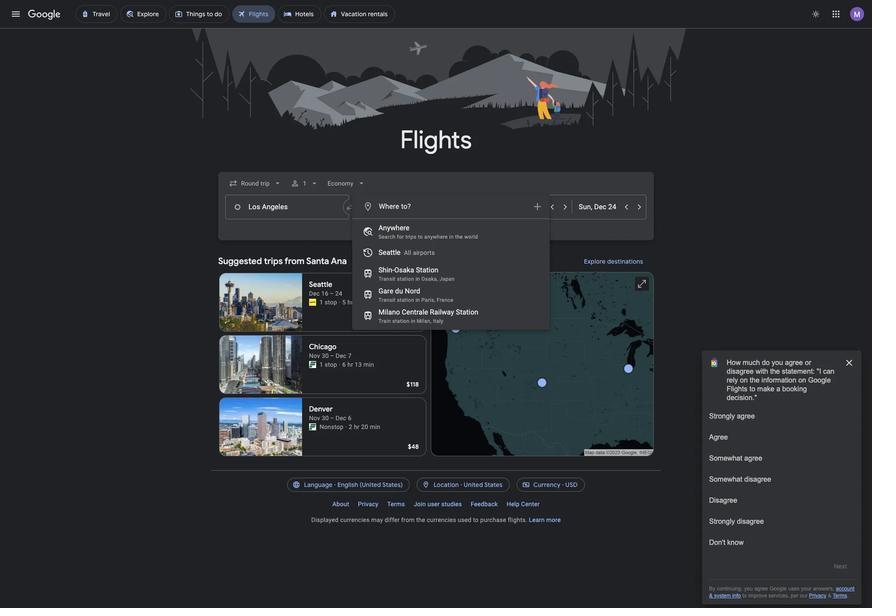 Task type: describe. For each thing, give the bounding box(es) containing it.
states)
[[382, 481, 403, 489]]

1 button
[[287, 173, 322, 194]]

16 – 24
[[321, 290, 342, 297]]

japan
[[439, 276, 455, 282]]

 image inside suggested trips from santa ana region
[[339, 298, 341, 307]]

6 hr 13 min
[[342, 361, 374, 368]]

flights.
[[508, 517, 527, 524]]

48 US dollars text field
[[408, 443, 419, 451]]

denver
[[309, 405, 333, 414]]

station inside milano centrale railway station train station in milan, italy
[[456, 308, 478, 317]]

used
[[458, 517, 471, 524]]

suggested trips from santa ana region
[[218, 251, 654, 460]]

destination, select multiple airports image
[[532, 202, 543, 212]]

7
[[348, 353, 352, 360]]

118 US dollars text field
[[407, 381, 419, 389]]

milano
[[379, 308, 400, 317]]

center
[[521, 501, 540, 508]]

railway
[[430, 308, 454, 317]]

list box inside flight 'search box'
[[352, 219, 550, 330]]

trips inside region
[[264, 256, 283, 267]]

$48
[[408, 443, 419, 451]]

terms
[[387, 501, 405, 508]]

the inside anywhere search for trips to anywhere in the world
[[455, 234, 463, 240]]

spirit image
[[309, 299, 316, 306]]

30 – dec for chicago
[[322, 353, 346, 360]]

language
[[304, 481, 333, 489]]

currency
[[533, 481, 561, 489]]

station inside shin-osaka station transit station in osaka, japan
[[416, 266, 438, 274]]

nord
[[405, 287, 420, 296]]

nonstop
[[320, 424, 344, 431]]

$121
[[407, 318, 419, 326]]

stop for chicago
[[325, 361, 337, 368]]

frontier image for chicago
[[309, 361, 316, 368]]

2 hr 20 min
[[349, 424, 380, 431]]

feedback link
[[466, 497, 502, 512]]

anywhere search for trips to anywhere in the world
[[379, 224, 478, 240]]

6 inside the denver nov 30 – dec 6
[[348, 415, 352, 422]]

suggested trips from santa ana
[[218, 256, 347, 267]]

min for denver
[[370, 424, 380, 431]]

Return text field
[[579, 195, 619, 219]]

explore destinations
[[584, 258, 643, 266]]

milano centrale railway station train station in milan, italy
[[379, 308, 478, 324]]

user survey dialog, how much do you agree or disagree with the statement: "i can rely on the information on google flights to make a booking decision." element
[[702, 351, 862, 605]]

ana
[[331, 256, 347, 267]]

studies
[[441, 501, 462, 508]]

du
[[395, 287, 403, 296]]

about link
[[328, 497, 354, 512]]

shin-
[[379, 266, 394, 274]]

min for chicago
[[363, 361, 374, 368]]

in inside anywhere search for trips to anywhere in the world
[[449, 234, 454, 240]]

Departure text field
[[505, 195, 545, 219]]

1 stop for seattle
[[320, 299, 337, 306]]

help center link
[[502, 497, 544, 512]]

join user studies link
[[409, 497, 466, 512]]

shin-osaka station option
[[352, 263, 550, 285]]

1 horizontal spatial to
[[473, 517, 479, 524]]

denver nov 30 – dec 6
[[309, 405, 352, 422]]

destinations
[[607, 258, 643, 266]]

learn
[[529, 517, 545, 524]]

5 hr 24 min
[[342, 299, 374, 306]]

min for seattle
[[363, 299, 374, 306]]

help center
[[507, 501, 540, 508]]

osaka,
[[421, 276, 438, 282]]

suggested
[[218, 256, 262, 267]]

13
[[355, 361, 362, 368]]

hr for denver
[[354, 424, 360, 431]]

italy
[[433, 318, 443, 324]]

may
[[371, 517, 383, 524]]

main menu image
[[11, 9, 21, 19]]

anywhere
[[424, 234, 448, 240]]

usd
[[565, 481, 578, 489]]

 image for denver
[[345, 423, 347, 432]]

to inside anywhere search for trips to anywhere in the world
[[418, 234, 423, 240]]

dec
[[309, 290, 320, 297]]

join user studies
[[414, 501, 462, 508]]

20
[[361, 424, 368, 431]]

Flight search field
[[211, 172, 661, 330]]

displayed
[[311, 517, 339, 524]]

terms link
[[383, 497, 409, 512]]

user
[[427, 501, 440, 508]]

0 horizontal spatial 6
[[342, 361, 346, 368]]

2
[[349, 424, 352, 431]]

1 for chicago
[[320, 361, 323, 368]]

explore button
[[412, 231, 460, 249]]

united
[[464, 481, 483, 489]]

1 vertical spatial from
[[401, 517, 415, 524]]

seattle (all airports), from your search history option
[[352, 242, 550, 263]]

 image for chicago
[[339, 361, 341, 369]]

in inside gare du nord transit station in paris, france
[[416, 297, 420, 303]]

osaka
[[394, 266, 414, 274]]

seattle for seattle dec 16 – 24
[[309, 281, 332, 289]]

privacy
[[358, 501, 378, 508]]

all
[[404, 249, 411, 256]]



Task type: vqa. For each thing, say whether or not it's contained in the screenshot.
30 – Dec within Denver Nov 30 – Dec 6
yes



Task type: locate. For each thing, give the bounding box(es) containing it.
30 – dec for denver
[[322, 415, 346, 422]]

1 stop
[[320, 299, 337, 306], [320, 361, 337, 368]]

0 horizontal spatial station
[[416, 266, 438, 274]]

1 30 – dec from the top
[[322, 353, 346, 360]]

displayed currencies may differ from the currencies used to purchase flights. learn more
[[311, 517, 561, 524]]

explore
[[431, 236, 453, 244], [584, 258, 606, 266]]

hr right 5
[[347, 299, 353, 306]]

centrale
[[402, 308, 428, 317]]

Where else? text field
[[379, 196, 527, 217]]

2 stop from the top
[[325, 361, 337, 368]]

change appearance image
[[805, 4, 826, 25]]

from right differ at the left
[[401, 517, 415, 524]]

2 vertical spatial min
[[370, 424, 380, 431]]

gare du nord option
[[352, 285, 550, 306]]

seattle all airports
[[379, 249, 435, 257]]

where inside "enter your destination" dialog
[[379, 202, 399, 211]]

1 horizontal spatial explore
[[584, 258, 606, 266]]

6 up 2
[[348, 415, 352, 422]]

to? inside "enter your destination" dialog
[[401, 202, 411, 211]]

paris,
[[421, 297, 435, 303]]

1 transit from the top
[[379, 276, 396, 282]]

explore inside suggested trips from santa ana region
[[584, 258, 606, 266]]

location
[[434, 481, 459, 489]]

0 vertical spatial  image
[[339, 361, 341, 369]]

nov for chicago
[[309, 353, 320, 360]]

0 vertical spatial 6
[[342, 361, 346, 368]]

0 horizontal spatial the
[[416, 517, 425, 524]]

0 vertical spatial frontier image
[[309, 361, 316, 368]]

1 vertical spatial 30 – dec
[[322, 415, 346, 422]]

0 vertical spatial to
[[418, 234, 423, 240]]

24
[[355, 299, 362, 306]]

1 horizontal spatial currencies
[[427, 517, 456, 524]]

30 – dec up nonstop
[[322, 415, 346, 422]]

1 vertical spatial  image
[[345, 423, 347, 432]]

1 horizontal spatial trips
[[405, 234, 416, 240]]

to right used
[[473, 517, 479, 524]]

anywhere
[[379, 224, 410, 232]]

1 vertical spatial 6
[[348, 415, 352, 422]]

0 horizontal spatial currencies
[[340, 517, 370, 524]]

seattle up dec on the left of the page
[[309, 281, 332, 289]]

station up osaka,
[[416, 266, 438, 274]]

1
[[303, 180, 307, 187], [320, 299, 323, 306], [320, 361, 323, 368]]

station for osaka
[[397, 276, 414, 282]]

hr right 2
[[354, 424, 360, 431]]

flights
[[400, 125, 472, 156]]

station down gare du nord option
[[456, 308, 478, 317]]

shin-osaka station transit station in osaka, japan
[[379, 266, 455, 282]]

0 vertical spatial stop
[[325, 299, 337, 306]]

anywhere option
[[352, 221, 550, 242]]

in left osaka,
[[416, 276, 420, 282]]

2 currencies from the left
[[427, 517, 456, 524]]

2 30 – dec from the top
[[322, 415, 346, 422]]

frontier image down chicago
[[309, 361, 316, 368]]

chicago nov 30 – dec 7
[[309, 343, 352, 360]]

1 stop for chicago
[[320, 361, 337, 368]]

trips right the for
[[405, 234, 416, 240]]

2 vertical spatial station
[[392, 318, 409, 324]]

in right "anywhere"
[[449, 234, 454, 240]]

seattle inside seattle dec 16 – 24
[[309, 281, 332, 289]]

1 horizontal spatial from
[[401, 517, 415, 524]]

(united
[[360, 481, 381, 489]]

0 vertical spatial station
[[416, 266, 438, 274]]

0 vertical spatial transit
[[379, 276, 396, 282]]

1 vertical spatial station
[[456, 308, 478, 317]]

0 vertical spatial from
[[285, 256, 304, 267]]

milan,
[[417, 318, 432, 324]]

english
[[337, 481, 358, 489]]

min right 13
[[363, 361, 374, 368]]

station inside gare du nord transit station in paris, france
[[397, 297, 414, 303]]

trips right suggested
[[264, 256, 283, 267]]

30 – dec
[[322, 353, 346, 360], [322, 415, 346, 422]]

1 vertical spatial station
[[397, 297, 414, 303]]

privacy link
[[354, 497, 383, 512]]

0 vertical spatial 1
[[303, 180, 307, 187]]

transit for gare
[[379, 297, 396, 303]]

list box containing anywhere
[[352, 219, 550, 330]]

chicago
[[309, 343, 336, 352]]

0 horizontal spatial seattle
[[309, 281, 332, 289]]

join
[[414, 501, 426, 508]]

station
[[416, 266, 438, 274], [456, 308, 478, 317]]

 image left 2
[[345, 423, 347, 432]]

1 inside the 1 popup button
[[303, 180, 307, 187]]

1 for seattle
[[320, 299, 323, 306]]

nov
[[309, 353, 320, 360], [309, 415, 320, 422]]

1 vertical spatial seattle
[[309, 281, 332, 289]]

currencies down privacy
[[340, 517, 370, 524]]

where
[[379, 202, 399, 211], [379, 203, 400, 211]]

in down centrale
[[411, 318, 415, 324]]

nov down chicago
[[309, 353, 320, 360]]

about
[[332, 501, 349, 508]]

1 vertical spatial hr
[[347, 361, 353, 368]]

station for du
[[397, 297, 414, 303]]

min
[[363, 299, 374, 306], [363, 361, 374, 368], [370, 424, 380, 431]]

differ
[[385, 517, 400, 524]]

121 US dollars text field
[[407, 318, 419, 326]]

0 horizontal spatial explore
[[431, 236, 453, 244]]

0 vertical spatial hr
[[347, 299, 353, 306]]

transit for shin-
[[379, 276, 396, 282]]

explore destinations button
[[574, 251, 654, 272]]

the left world
[[455, 234, 463, 240]]

train
[[379, 318, 391, 324]]

search
[[379, 234, 395, 240]]

min right the 24
[[363, 299, 374, 306]]

from left santa
[[285, 256, 304, 267]]

explore for explore destinations
[[584, 258, 606, 266]]

1 stop down 16 – 24
[[320, 299, 337, 306]]

station down milano
[[392, 318, 409, 324]]

help
[[507, 501, 520, 508]]

2 frontier image from the top
[[309, 424, 316, 431]]

seattle down search
[[379, 249, 401, 257]]

2 transit from the top
[[379, 297, 396, 303]]

5
[[342, 299, 346, 306]]

30 – dec inside the denver nov 30 – dec 6
[[322, 415, 346, 422]]

more
[[546, 517, 561, 524]]

$118
[[407, 381, 419, 389]]

station down du on the top left of page
[[397, 297, 414, 303]]

6 left 13
[[342, 361, 346, 368]]

seattle inside seattle (all airports), from your search history option
[[379, 249, 401, 257]]

transit inside gare du nord transit station in paris, france
[[379, 297, 396, 303]]

0 vertical spatial trips
[[405, 234, 416, 240]]

nov for denver
[[309, 415, 320, 422]]

1 stop from the top
[[325, 299, 337, 306]]

stop down 16 – 24
[[325, 299, 337, 306]]

where to? inside "enter your destination" dialog
[[379, 202, 411, 211]]

1 currencies from the left
[[340, 517, 370, 524]]

currencies
[[340, 517, 370, 524], [427, 517, 456, 524]]

milano centrale railway station option
[[352, 306, 550, 327]]

to?
[[401, 202, 411, 211], [402, 203, 411, 211]]

none text field inside flight 'search box'
[[225, 195, 349, 220]]

transit down "gare"
[[379, 297, 396, 303]]

from inside region
[[285, 256, 304, 267]]

seattle for seattle all airports
[[379, 249, 401, 257]]

currencies down join user studies
[[427, 517, 456, 524]]

1 horizontal spatial  image
[[345, 423, 347, 432]]

states
[[484, 481, 503, 489]]

0 horizontal spatial  image
[[339, 361, 341, 369]]

1 vertical spatial min
[[363, 361, 374, 368]]

 image
[[339, 361, 341, 369], [345, 423, 347, 432]]

gare du nord transit station in paris, france
[[379, 287, 453, 303]]

0 vertical spatial the
[[455, 234, 463, 240]]

nov inside chicago nov 30 – dec 7
[[309, 353, 320, 360]]

hr for chicago
[[347, 361, 353, 368]]

0 horizontal spatial from
[[285, 256, 304, 267]]

1 vertical spatial explore
[[584, 258, 606, 266]]

0 vertical spatial 30 – dec
[[322, 353, 346, 360]]

airports
[[413, 249, 435, 256]]

in inside shin-osaka station transit station in osaka, japan
[[416, 276, 420, 282]]

world
[[464, 234, 478, 240]]

trips
[[405, 234, 416, 240], [264, 256, 283, 267]]

to left "anywhere"
[[418, 234, 423, 240]]

trips inside anywhere search for trips to anywhere in the world
[[405, 234, 416, 240]]

1 vertical spatial frontier image
[[309, 424, 316, 431]]

1 vertical spatial 1
[[320, 299, 323, 306]]

0 vertical spatial seattle
[[379, 249, 401, 257]]

1 horizontal spatial seattle
[[379, 249, 401, 257]]

explore inside flight 'search box'
[[431, 236, 453, 244]]

united states
[[464, 481, 503, 489]]

gare
[[379, 287, 393, 296]]

list box
[[352, 219, 550, 330]]

0 vertical spatial explore
[[431, 236, 453, 244]]

0 vertical spatial 1 stop
[[320, 299, 337, 306]]

english (united states)
[[337, 481, 403, 489]]

the down the join at left bottom
[[416, 517, 425, 524]]

hr for seattle
[[347, 299, 353, 306]]

in
[[449, 234, 454, 240], [416, 276, 420, 282], [416, 297, 420, 303], [411, 318, 415, 324]]

min right 20
[[370, 424, 380, 431]]

6
[[342, 361, 346, 368], [348, 415, 352, 422]]

learn more link
[[529, 517, 561, 524]]

2 1 stop from the top
[[320, 361, 337, 368]]

nov down denver
[[309, 415, 320, 422]]

station inside shin-osaka station transit station in osaka, japan
[[397, 276, 414, 282]]

30 – dec inside chicago nov 30 – dec 7
[[322, 353, 346, 360]]

None text field
[[225, 195, 349, 220]]

None field
[[225, 176, 286, 191], [324, 176, 369, 191], [225, 176, 286, 191], [324, 176, 369, 191]]

explore for explore
[[431, 236, 453, 244]]

0 horizontal spatial to
[[418, 234, 423, 240]]

0 vertical spatial min
[[363, 299, 374, 306]]

0 vertical spatial station
[[397, 276, 414, 282]]

1 vertical spatial transit
[[379, 297, 396, 303]]

1 vertical spatial stop
[[325, 361, 337, 368]]

frontier image for denver
[[309, 424, 316, 431]]

hr
[[347, 299, 353, 306], [347, 361, 353, 368], [354, 424, 360, 431]]

where to?
[[379, 202, 411, 211], [379, 203, 411, 211]]

2 nov from the top
[[309, 415, 320, 422]]

30 – dec down chicago
[[322, 353, 346, 360]]

for
[[397, 234, 404, 240]]

nov inside the denver nov 30 – dec 6
[[309, 415, 320, 422]]

frontier image
[[309, 361, 316, 368], [309, 424, 316, 431]]

 image
[[339, 298, 341, 307]]

0 horizontal spatial trips
[[264, 256, 283, 267]]

seattle dec 16 – 24
[[309, 281, 342, 297]]

2 vertical spatial hr
[[354, 424, 360, 431]]

transit inside shin-osaka station transit station in osaka, japan
[[379, 276, 396, 282]]

enter your destination dialog
[[352, 195, 550, 330]]

hr left 13
[[347, 361, 353, 368]]

station down osaka
[[397, 276, 414, 282]]

stop down chicago nov 30 – dec 7
[[325, 361, 337, 368]]

france
[[437, 297, 453, 303]]

1 nov from the top
[[309, 353, 320, 360]]

1 vertical spatial 1 stop
[[320, 361, 337, 368]]

1 frontier image from the top
[[309, 361, 316, 368]]

stop
[[325, 299, 337, 306], [325, 361, 337, 368]]

1 horizontal spatial 6
[[348, 415, 352, 422]]

the
[[455, 234, 463, 240], [416, 517, 425, 524]]

1 1 stop from the top
[[320, 299, 337, 306]]

transit down shin-
[[379, 276, 396, 282]]

in down nord
[[416, 297, 420, 303]]

1 vertical spatial trips
[[264, 256, 283, 267]]

1 vertical spatial nov
[[309, 415, 320, 422]]

1 vertical spatial to
[[473, 517, 479, 524]]

1 stop down chicago nov 30 – dec 7
[[320, 361, 337, 368]]

purchase
[[480, 517, 506, 524]]

frontier image left nonstop
[[309, 424, 316, 431]]

 image down chicago nov 30 – dec 7
[[339, 361, 341, 369]]

stop for seattle
[[325, 299, 337, 306]]

feedback
[[471, 501, 498, 508]]

1 horizontal spatial the
[[455, 234, 463, 240]]

seattle
[[379, 249, 401, 257], [309, 281, 332, 289]]

transit
[[379, 276, 396, 282], [379, 297, 396, 303]]

in inside milano centrale railway station train station in milan, italy
[[411, 318, 415, 324]]

santa
[[306, 256, 329, 267]]

2 vertical spatial 1
[[320, 361, 323, 368]]

1 horizontal spatial station
[[456, 308, 478, 317]]

0 vertical spatial nov
[[309, 353, 320, 360]]

station inside milano centrale railway station train station in milan, italy
[[392, 318, 409, 324]]

1 vertical spatial the
[[416, 517, 425, 524]]



